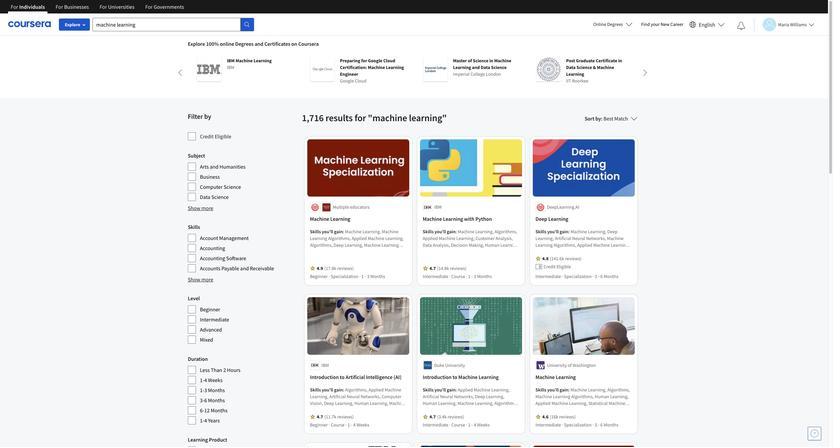 Task type: vqa. For each thing, say whether or not it's contained in the screenshot.
first,
no



Task type: describe. For each thing, give the bounding box(es) containing it.
subject group
[[188, 151, 298, 201]]

show for accounts
[[188, 276, 200, 283]]

0 vertical spatial python
[[475, 216, 492, 222]]

maria williams button
[[754, 18, 814, 31]]

reviews) for (16k reviews)
[[559, 414, 576, 420]]

show for data
[[188, 205, 200, 211]]

you'll up (16k
[[547, 387, 559, 393]]

hours
[[227, 367, 241, 373]]

online degrees
[[593, 21, 623, 27]]

coursera image
[[8, 19, 51, 30]]

account management
[[200, 235, 249, 241]]

1-4 weeks
[[200, 377, 223, 383]]

mixed
[[200, 336, 213, 343]]

applied machine learning, artificial neural networks, deep learning, human learning, machine learning, algorithms, machine learning algorithms, network model, data model, natural language processing, regression, python programming
[[423, 387, 517, 426]]

1 horizontal spatial cloud
[[383, 58, 395, 64]]

specialization down 4.8 (141.6k reviews)
[[564, 273, 592, 280]]

learning product group
[[188, 436, 298, 447]]

decision
[[451, 242, 468, 248]]

science down computer science
[[211, 194, 229, 200]]

iit
[[566, 78, 571, 84]]

imperial college london image
[[423, 57, 448, 81]]

computer science
[[200, 183, 241, 190]]

reviews) for (17.8k reviews)
[[337, 265, 354, 271]]

4.9 (17.8k reviews)
[[317, 265, 354, 271]]

algorithms, up thinking,
[[365, 407, 388, 413]]

introduction to machine learning
[[423, 374, 499, 380]]

computer inside algorithms, applied machine learning, artificial neural networks, computer vision, deep learning, human learning, machine learning, machine learning algorithms, machine learning software, critical thinking, data science
[[382, 393, 401, 400]]

introduction to artificial intelligence (ai) link
[[310, 373, 407, 381]]

course for artificial
[[331, 422, 345, 428]]

skills you'll gain : down multiple
[[310, 229, 345, 235]]

accounting for accounting software
[[200, 255, 225, 262]]

ibm down online
[[227, 58, 235, 64]]

1 for introduction to machine learning
[[468, 422, 470, 428]]

more for data
[[201, 205, 213, 211]]

0 horizontal spatial eligible
[[215, 133, 231, 140]]

learning product
[[188, 436, 227, 443]]

(11.7k
[[324, 414, 336, 420]]

and left certificates
[[255, 40, 263, 47]]

results
[[326, 112, 353, 124]]

machine inside post graduate certificate in data science & machine learning iit roorkee
[[597, 64, 614, 70]]

learning inside 'preparing for google cloud certification: machine learning engineer google cloud'
[[386, 64, 404, 70]]

neural inside algorithms, applied machine learning, artificial neural networks, computer vision, deep learning, human learning, machine learning, machine learning algorithms, machine learning software, critical thinking, data science
[[347, 393, 360, 400]]

post
[[566, 58, 575, 64]]

intermediate for introduction to machine learning
[[423, 422, 448, 428]]

you'll down introduction to machine learning
[[435, 387, 446, 393]]

machine learning with python link
[[423, 215, 519, 223]]

- for 4.7 (3.4k reviews)
[[471, 422, 473, 428]]

(17.8k
[[324, 265, 336, 271]]

(16k
[[550, 414, 558, 420]]

gain down the machine learning with python
[[447, 229, 456, 235]]

deeplearning.ai
[[547, 204, 579, 210]]

filter by
[[188, 112, 211, 121]]

explore button
[[59, 19, 90, 31]]

best
[[604, 115, 613, 122]]

skills you'll gain : down introduction to machine learning
[[423, 387, 458, 393]]

intermediate for machine learning with python
[[423, 273, 448, 280]]

duration
[[188, 355, 208, 362]]

coursera
[[298, 40, 319, 47]]

network
[[482, 407, 499, 413]]

more for accounts
[[201, 276, 213, 283]]

4.7 for machine learning with python
[[430, 265, 436, 271]]

: down multiple
[[343, 229, 344, 235]]

online degrees button
[[588, 17, 638, 32]]

for universities
[[100, 3, 134, 10]]

certificates
[[264, 40, 290, 47]]

0 horizontal spatial credit
[[200, 133, 214, 140]]

accounts
[[200, 265, 220, 272]]

and inside skills group
[[240, 265, 249, 272]]

machine inside ibm machine learning ibm
[[236, 58, 253, 64]]

college
[[470, 71, 485, 77]]

data inside subject group
[[200, 194, 210, 200]]

ibm right ibm image
[[227, 64, 234, 70]]

: down introduction to artificial intelligence (ai) at the bottom left of the page
[[343, 387, 344, 393]]

learning"
[[409, 112, 447, 124]]

explore for explore 100% online degrees and certificates on coursera
[[188, 40, 205, 47]]

gain down introduction to artificial intelligence (ai) at the bottom left of the page
[[334, 387, 343, 393]]

3-
[[200, 397, 204, 404]]

6-
[[200, 407, 204, 414]]

4.9
[[317, 265, 323, 271]]

1 university from the left
[[445, 362, 465, 368]]

1 horizontal spatial analysis,
[[496, 235, 513, 241]]

with
[[464, 216, 474, 222]]

ibm up introduction to artificial intelligence (ai) at the bottom left of the page
[[321, 362, 329, 368]]

new
[[661, 21, 670, 27]]

: down university of washington
[[568, 387, 570, 393]]

show more button for data
[[188, 204, 213, 212]]

4.6 (16k reviews)
[[542, 414, 576, 420]]

vision,
[[310, 400, 323, 406]]

skills you'll gain : down deep learning
[[536, 229, 571, 235]]

learning inside applied machine learning, artificial neural networks, deep learning, human learning, machine learning, algorithms, machine learning algorithms, network model, data model, natural language processing, regression, python programming
[[440, 407, 458, 413]]

and inside subject group
[[210, 163, 218, 170]]

skills you'll gain : up "vision,"
[[310, 387, 345, 393]]

accounts payable and receivable
[[200, 265, 274, 272]]

4.8 (141.6k reviews)
[[542, 256, 582, 262]]

years
[[208, 417, 220, 424]]

williams
[[790, 21, 807, 27]]

by for sort
[[595, 115, 601, 122]]

learning inside post graduate certificate in data science & machine learning iit roorkee
[[566, 71, 584, 77]]

for for businesses
[[56, 3, 63, 10]]

: down deep learning link
[[568, 229, 570, 235]]

1 horizontal spatial credit
[[544, 264, 556, 270]]

skills inside skills group
[[188, 224, 200, 230]]

1- for 1-4 years
[[200, 417, 204, 424]]

programming,
[[423, 256, 451, 262]]

0 horizontal spatial analysis,
[[433, 242, 450, 248]]

master
[[453, 58, 467, 64]]

science down humanities
[[224, 183, 241, 190]]

washington
[[573, 362, 596, 368]]

level group
[[188, 294, 298, 344]]

certificate
[[596, 58, 617, 64]]

0 vertical spatial 6
[[600, 273, 603, 280]]

4 down critical
[[353, 422, 356, 428]]

for inside 'preparing for google cloud certification: machine learning engineer google cloud'
[[361, 58, 367, 64]]

1 vertical spatial cloud
[[355, 78, 366, 84]]

computer inside subject group
[[200, 183, 223, 190]]

0 horizontal spatial degrees
[[235, 40, 254, 47]]

introduction for introduction to machine learning
[[423, 374, 452, 380]]

science up "college"
[[473, 58, 488, 64]]

intermediate · course · 1 - 4 weeks
[[423, 422, 490, 428]]

specialization for 4.6 (16k reviews)
[[564, 422, 592, 428]]

career
[[670, 21, 683, 27]]

course for machine
[[451, 422, 465, 428]]

algorithms, down introduction to artificial intelligence (ai) at the bottom left of the page
[[345, 387, 368, 393]]

weeks for introduction to artificial intelligence (ai)
[[357, 422, 369, 428]]

find
[[641, 21, 650, 27]]

reviews) for (141.6k reviews)
[[565, 256, 582, 262]]

12
[[204, 407, 210, 414]]

algorithms, up network
[[494, 400, 517, 406]]

1 horizontal spatial model,
[[500, 407, 513, 413]]

show more button for accounts
[[188, 275, 213, 283]]

data inside master of science in machine learning and data science imperial college london
[[481, 64, 490, 70]]

(14.8k
[[437, 265, 449, 271]]

artificial inside applied machine learning, artificial neural networks, deep learning, human learning, machine learning, algorithms, machine learning algorithms, network model, data model, natural language processing, regression, python programming
[[423, 393, 439, 400]]

regression,
[[423, 420, 445, 426]]

3-6 months
[[200, 397, 225, 404]]

maria williams
[[778, 21, 807, 27]]

educators
[[350, 204, 370, 210]]

learning inside ibm machine learning ibm
[[254, 58, 272, 64]]

gain down introduction to machine learning
[[447, 387, 456, 393]]

beginner for beginner · specialization · 1 - 3 months
[[310, 273, 328, 280]]

of for university
[[568, 362, 572, 368]]

4.8
[[542, 256, 549, 262]]

"machine
[[368, 112, 407, 124]]

natural
[[447, 414, 462, 420]]

on
[[291, 40, 297, 47]]

ibm machine learning ibm
[[227, 58, 272, 70]]

maria
[[778, 21, 789, 27]]

programming
[[461, 420, 488, 426]]

and inside master of science in machine learning and data science imperial college london
[[472, 64, 480, 70]]

critical
[[348, 414, 362, 420]]

intermediate · course · 1 - 3 months
[[423, 273, 492, 280]]

science up london at the right
[[491, 64, 507, 70]]

introduction for introduction to artificial intelligence (ai)
[[310, 374, 339, 380]]

arts and humanities
[[200, 163, 246, 170]]

gain down deep learning
[[560, 229, 568, 235]]

4 down less
[[204, 377, 207, 383]]

science inside algorithms, applied machine learning, artificial neural networks, computer vision, deep learning, human learning, machine learning, machine learning algorithms, machine learning software, critical thinking, data science
[[310, 420, 325, 426]]

show more for accounts payable and receivable
[[188, 276, 213, 283]]

1,716 results for "machine learning"
[[302, 112, 447, 124]]

software
[[226, 255, 246, 262]]

humanities
[[220, 163, 246, 170]]

you'll down the machine learning with python
[[435, 229, 446, 235]]

skills you'll gain : up (16k
[[536, 387, 571, 393]]

data inside applied machine learning, artificial neural networks, deep learning, human learning, machine learning, algorithms, machine learning algorithms, network model, data model, natural language processing, regression, python programming
[[423, 414, 432, 420]]

artificial inside "link"
[[346, 374, 365, 380]]

universities
[[108, 3, 134, 10]]

artificial inside algorithms, applied machine learning, artificial neural networks, computer vision, deep learning, human learning, machine learning, machine learning algorithms, machine learning software, critical thinking, data science
[[329, 393, 346, 400]]

than
[[211, 367, 222, 373]]

in for science
[[489, 58, 493, 64]]

less than 2 hours
[[200, 367, 241, 373]]

1 for machine learning
[[361, 273, 364, 280]]

roorkee
[[572, 78, 588, 84]]

for for universities
[[100, 3, 107, 10]]

certification:
[[340, 64, 367, 70]]

beginner for beginner · course · 1 - 4 weeks
[[310, 422, 328, 428]]

duke university
[[434, 362, 465, 368]]



Task type: locate. For each thing, give the bounding box(es) containing it.
artificial
[[346, 374, 365, 380], [329, 393, 346, 400], [423, 393, 439, 400]]

0 horizontal spatial machine learning link
[[310, 215, 407, 223]]

applied inside applied machine learning, artificial neural networks, deep learning, human learning, machine learning, algorithms, machine learning algorithms, network model, data model, natural language processing, regression, python programming
[[458, 387, 473, 393]]

learning inside "group"
[[188, 436, 208, 443]]

1 horizontal spatial credit eligible
[[544, 264, 571, 270]]

and right arts
[[210, 163, 218, 170]]

duke
[[434, 362, 444, 368]]

accounting up the accounts at the bottom left of page
[[200, 255, 225, 262]]

to
[[340, 374, 345, 380], [453, 374, 457, 380]]

show more
[[188, 205, 213, 211], [188, 276, 213, 283]]

1 vertical spatial show more button
[[188, 275, 213, 283]]

2 neural from the left
[[440, 393, 453, 400]]

networks, down introduction to machine learning
[[454, 393, 474, 400]]

multiple
[[333, 204, 349, 210]]

university of washington
[[547, 362, 596, 368]]

accounting software
[[200, 255, 246, 262]]

machine learning with python
[[423, 216, 492, 222]]

and
[[255, 40, 263, 47], [472, 64, 480, 70], [210, 163, 218, 170], [240, 265, 249, 272]]

businesses
[[64, 3, 89, 10]]

of left washington
[[568, 362, 572, 368]]

1 for machine learning with python
[[468, 273, 470, 280]]

1 horizontal spatial introduction
[[423, 374, 452, 380]]

to down duke university
[[453, 374, 457, 380]]

: down the machine learning with python
[[456, 229, 457, 235]]

1 horizontal spatial to
[[453, 374, 457, 380]]

1- for 1-4 weeks
[[200, 377, 204, 383]]

to inside introduction to machine learning link
[[453, 374, 457, 380]]

1 vertical spatial intermediate · specialization · 3 - 6 months
[[536, 422, 618, 428]]

customer
[[476, 235, 495, 241]]

0 vertical spatial degrees
[[607, 21, 623, 27]]

0 vertical spatial show more button
[[188, 204, 213, 212]]

0 vertical spatial intermediate · specialization · 3 - 6 months
[[536, 273, 618, 280]]

1- down 6-
[[200, 417, 204, 424]]

-
[[365, 273, 366, 280], [471, 273, 473, 280], [598, 273, 600, 280], [351, 422, 352, 428], [471, 422, 473, 428], [598, 422, 600, 428]]

2 accounting from the top
[[200, 255, 225, 262]]

1 vertical spatial 6
[[204, 397, 207, 404]]

deep up network
[[475, 393, 485, 400]]

applied inside algorithms, applied machine learning, artificial neural networks, computer vision, deep learning, human learning, machine learning, machine learning algorithms, machine learning software, critical thinking, data science
[[369, 387, 384, 393]]

machine learning link for 4.6 (16k reviews)
[[536, 373, 632, 381]]

algorithms, down making, at the bottom right of the page
[[458, 249, 481, 255]]

post graduate certificate in data science & machine learning iit roorkee
[[566, 58, 622, 84]]

algorithms, up language
[[458, 407, 481, 413]]

0 vertical spatial cloud
[[383, 58, 395, 64]]

artificial up (3.4k
[[423, 393, 439, 400]]

beginner · specialization · 1 - 3 months
[[310, 273, 385, 280]]

reviews) for (11.7k reviews)
[[337, 414, 354, 420]]

0 horizontal spatial human
[[354, 400, 369, 406]]

filter
[[188, 112, 203, 121]]

receivable
[[250, 265, 274, 272]]

accounting for accounting
[[200, 245, 225, 251]]

1 vertical spatial google
[[340, 78, 354, 84]]

machine learning for (17.8k
[[310, 216, 350, 222]]

intermediate · specialization · 3 - 6 months down 4.6 (16k reviews)
[[536, 422, 618, 428]]

4 left the years
[[204, 417, 207, 424]]

beginner inside level group
[[200, 306, 220, 313]]

1 vertical spatial computer
[[382, 393, 401, 400]]

course for with
[[451, 273, 465, 280]]

4.6
[[542, 414, 549, 420]]

2 for from the left
[[56, 3, 63, 10]]

2 show more button from the top
[[188, 275, 213, 283]]

google right preparing
[[368, 58, 382, 64]]

1- for 1-3 months
[[200, 387, 204, 393]]

skills group
[[188, 223, 298, 273]]

weeks inside duration group
[[208, 377, 223, 383]]

2 vertical spatial 6
[[600, 422, 603, 428]]

human inside applied machine learning, artificial neural networks, deep learning, human learning, machine learning, algorithms, machine learning algorithms, network model, data model, natural language processing, regression, python programming
[[423, 400, 437, 406]]

0 vertical spatial more
[[201, 205, 213, 211]]

model, up 'regression,'
[[433, 414, 446, 420]]

1 vertical spatial more
[[201, 276, 213, 283]]

0 vertical spatial deep
[[536, 216, 547, 222]]

introduction inside "link"
[[310, 374, 339, 380]]

london
[[486, 71, 501, 77]]

data inside algorithms, applied machine learning, artificial neural networks, computer vision, deep learning, human learning, machine learning, machine learning algorithms, machine learning software, critical thinking, data science
[[382, 414, 391, 420]]

0 vertical spatial computer
[[200, 183, 223, 190]]

beginner · course · 1 - 4 weeks
[[310, 422, 369, 428]]

4.7 for introduction to artificial intelligence (ai)
[[317, 414, 323, 420]]

credit eligible down the (141.6k
[[544, 264, 571, 270]]

0 vertical spatial credit
[[200, 133, 214, 140]]

human inside 'machine learning, algorithms, applied machine learning, customer analysis, data analysis, decision making, human learning, machine learning algorithms, python programming, statistical machine learning, regression'
[[485, 242, 500, 248]]

show more for data science
[[188, 205, 213, 211]]

learning inside master of science in machine learning and data science imperial college london
[[453, 64, 471, 70]]

reviews) for (14.8k reviews)
[[450, 265, 467, 271]]

model, up processing,
[[500, 407, 513, 413]]

2 networks, from the left
[[454, 393, 474, 400]]

0 vertical spatial google
[[368, 58, 382, 64]]

1 networks, from the left
[[361, 393, 381, 400]]

weeks down critical
[[357, 422, 369, 428]]

1 horizontal spatial machine learning
[[536, 374, 576, 380]]

(ai)
[[394, 374, 401, 380]]

2 in from the left
[[618, 58, 622, 64]]

intermediate inside level group
[[200, 316, 229, 323]]

beginner for beginner
[[200, 306, 220, 313]]

0 horizontal spatial machine learning
[[310, 216, 350, 222]]

human up (3.4k
[[423, 400, 437, 406]]

explore
[[65, 22, 80, 28], [188, 40, 205, 47]]

data down computer science
[[200, 194, 210, 200]]

0 horizontal spatial university
[[445, 362, 465, 368]]

google cloud image
[[310, 57, 335, 81]]

networks, inside applied machine learning, artificial neural networks, deep learning, human learning, machine learning, algorithms, machine learning algorithms, network model, data model, natural language processing, regression, python programming
[[454, 393, 474, 400]]

1 vertical spatial 1-
[[200, 387, 204, 393]]

human up critical
[[354, 400, 369, 406]]

degrees inside dropdown button
[[607, 21, 623, 27]]

networks, up thinking,
[[361, 393, 381, 400]]

by
[[204, 112, 211, 121], [595, 115, 601, 122]]

0 horizontal spatial credit eligible
[[200, 133, 231, 140]]

0 horizontal spatial google
[[340, 78, 354, 84]]

master of science in machine learning and data science imperial college london
[[453, 58, 511, 77]]

: down introduction to machine learning
[[456, 387, 457, 393]]

1 vertical spatial credit eligible
[[544, 264, 571, 270]]

1 horizontal spatial google
[[368, 58, 382, 64]]

1 vertical spatial beginner
[[200, 306, 220, 313]]

intelligence
[[366, 374, 393, 380]]

1- up '3-'
[[200, 387, 204, 393]]

and up "college"
[[472, 64, 480, 70]]

specialization for 4.9 (17.8k reviews)
[[331, 273, 358, 280]]

skills
[[188, 224, 200, 230], [310, 229, 321, 235], [423, 229, 434, 235], [536, 229, 546, 235], [310, 387, 321, 393], [423, 387, 434, 393], [536, 387, 546, 393]]

processing,
[[483, 414, 505, 420]]

1 horizontal spatial applied
[[423, 235, 438, 241]]

0 horizontal spatial model,
[[433, 414, 446, 420]]

1 for introduction to artificial intelligence (ai)
[[348, 422, 350, 428]]

for right results
[[355, 112, 366, 124]]

deep
[[536, 216, 547, 222], [475, 393, 485, 400], [324, 400, 334, 406]]

1 1- from the top
[[200, 377, 204, 383]]

arts
[[200, 163, 209, 170]]

1 vertical spatial analysis,
[[433, 242, 450, 248]]

0 horizontal spatial computer
[[200, 183, 223, 190]]

- for 4.7 (11.7k reviews)
[[351, 422, 352, 428]]

1 horizontal spatial eligible
[[557, 264, 571, 270]]

for for governments
[[145, 3, 153, 10]]

explore left 100%
[[188, 40, 205, 47]]

skills you'll gain : down the machine learning with python
[[423, 229, 458, 235]]

1,716
[[302, 112, 324, 124]]

4.7 left the (14.8k
[[430, 265, 436, 271]]

science inside post graduate certificate in data science & machine learning iit roorkee
[[577, 64, 592, 70]]

1 vertical spatial machine learning link
[[536, 373, 632, 381]]

0 horizontal spatial deep
[[324, 400, 334, 406]]

data up "college"
[[481, 64, 490, 70]]

reviews) up beginner · specialization · 1 - 3 months
[[337, 265, 354, 271]]

human inside algorithms, applied machine learning, artificial neural networks, computer vision, deep learning, human learning, machine learning, machine learning algorithms, machine learning software, critical thinking, data science
[[354, 400, 369, 406]]

1 horizontal spatial by
[[595, 115, 601, 122]]

for left governments
[[145, 3, 153, 10]]

2
[[223, 367, 226, 373]]

1-
[[200, 377, 204, 383], [200, 387, 204, 393], [200, 417, 204, 424]]

2 to from the left
[[453, 374, 457, 380]]

software,
[[328, 414, 347, 420]]

data up programming,
[[423, 242, 432, 248]]

in inside post graduate certificate in data science & machine learning iit roorkee
[[618, 58, 622, 64]]

neural inside applied machine learning, artificial neural networks, deep learning, human learning, machine learning, algorithms, machine learning algorithms, network model, data model, natural language processing, regression, python programming
[[440, 393, 453, 400]]

reviews) up beginner · course · 1 - 4 weeks
[[337, 414, 354, 420]]

0 vertical spatial show more
[[188, 205, 213, 211]]

machine learning link for 4.9 (17.8k reviews)
[[310, 215, 407, 223]]

learning inside 'machine learning, algorithms, applied machine learning, customer analysis, data analysis, decision making, human learning, machine learning algorithms, python programming, statistical machine learning, regression'
[[440, 249, 458, 255]]

advanced
[[200, 326, 222, 333]]

0 vertical spatial eligible
[[215, 133, 231, 140]]

preparing for google cloud certification: machine learning engineer google cloud
[[340, 58, 404, 84]]

1 show more from the top
[[188, 205, 213, 211]]

1 vertical spatial show more
[[188, 276, 213, 283]]

show more button down the accounts at the bottom left of page
[[188, 275, 213, 283]]

degrees
[[607, 21, 623, 27], [235, 40, 254, 47]]

deep right "vision,"
[[324, 400, 334, 406]]

for businesses
[[56, 3, 89, 10]]

1 more from the top
[[201, 205, 213, 211]]

4 down language
[[474, 422, 476, 428]]

python inside applied machine learning, artificial neural networks, deep learning, human learning, machine learning, algorithms, machine learning algorithms, network model, data model, natural language processing, regression, python programming
[[446, 420, 461, 426]]

you'll up "vision,"
[[322, 387, 333, 393]]

duration group
[[188, 355, 298, 425]]

6
[[600, 273, 603, 280], [204, 397, 207, 404], [600, 422, 603, 428]]

more down data science
[[201, 205, 213, 211]]

deep inside deep learning link
[[536, 216, 547, 222]]

1 horizontal spatial deep
[[475, 393, 485, 400]]

more down the accounts at the bottom left of page
[[201, 276, 213, 283]]

intermediate down '4.8'
[[536, 273, 561, 280]]

0 vertical spatial of
[[468, 58, 472, 64]]

algorithms, up the customer
[[495, 229, 517, 235]]

making,
[[469, 242, 484, 248]]

2 university from the left
[[547, 362, 567, 368]]

0 vertical spatial explore
[[65, 22, 80, 28]]

explore 100% online degrees and certificates on coursera
[[188, 40, 319, 47]]

0 horizontal spatial neural
[[347, 393, 360, 400]]

ibm up the machine learning with python
[[434, 204, 442, 210]]

intermediate down the (14.8k
[[423, 273, 448, 280]]

eligible
[[215, 133, 231, 140], [557, 264, 571, 270]]

0 vertical spatial 1-
[[200, 377, 204, 383]]

2 vertical spatial 1-
[[200, 417, 204, 424]]

intermediate · specialization · 3 - 6 months down 4.8 (141.6k reviews)
[[536, 273, 618, 280]]

1 vertical spatial explore
[[188, 40, 205, 47]]

university up introduction to machine learning
[[445, 362, 465, 368]]

1 accounting from the top
[[200, 245, 225, 251]]

payable
[[221, 265, 239, 272]]

applied inside 'machine learning, algorithms, applied machine learning, customer analysis, data analysis, decision making, human learning, machine learning algorithms, python programming, statistical machine learning, regression'
[[423, 235, 438, 241]]

skills you'll gain :
[[310, 229, 345, 235], [423, 229, 458, 235], [536, 229, 571, 235], [310, 387, 345, 393], [423, 387, 458, 393], [536, 387, 571, 393]]

by for filter
[[204, 112, 211, 121]]

help center image
[[811, 430, 819, 438]]

1 horizontal spatial computer
[[382, 393, 401, 400]]

0 horizontal spatial explore
[[65, 22, 80, 28]]

(3.4k
[[437, 414, 447, 420]]

3 inside duration group
[[204, 387, 207, 393]]

course down 4.7 (14.8k reviews)
[[451, 273, 465, 280]]

0 vertical spatial credit eligible
[[200, 133, 231, 140]]

to up algorithms, applied machine learning, artificial neural networks, computer vision, deep learning, human learning, machine learning, machine learning algorithms, machine learning software, critical thinking, data science in the left bottom of the page
[[340, 374, 345, 380]]

in for certificate
[[618, 58, 622, 64]]

ibm
[[227, 58, 235, 64], [227, 64, 234, 70], [434, 204, 442, 210], [321, 362, 329, 368]]

data inside post graduate certificate in data science & machine learning iit roorkee
[[566, 64, 576, 70]]

(141.6k
[[550, 256, 564, 262]]

python inside 'machine learning, algorithms, applied machine learning, customer analysis, data analysis, decision making, human learning, machine learning algorithms, python programming, statistical machine learning, regression'
[[482, 249, 496, 255]]

reviews) for (3.4k reviews)
[[448, 414, 464, 420]]

1 horizontal spatial human
[[423, 400, 437, 406]]

1 show more button from the top
[[188, 204, 213, 212]]

google
[[368, 58, 382, 64], [340, 78, 354, 84]]

you'll down deep learning
[[547, 229, 559, 235]]

machine inside master of science in machine learning and data science imperial college london
[[494, 58, 511, 64]]

0 horizontal spatial introduction
[[310, 374, 339, 380]]

iit roorkee image
[[537, 57, 561, 81]]

weeks for introduction to machine learning
[[477, 422, 490, 428]]

0 horizontal spatial by
[[204, 112, 211, 121]]

2 introduction from the left
[[423, 374, 452, 380]]

banner navigation
[[5, 0, 189, 19]]

applied down introduction to machine learning
[[458, 387, 473, 393]]

2 vertical spatial deep
[[324, 400, 334, 406]]

online
[[220, 40, 234, 47]]

1 horizontal spatial degrees
[[607, 21, 623, 27]]

0 vertical spatial analysis,
[[496, 235, 513, 241]]

1 vertical spatial python
[[482, 249, 496, 255]]

0 vertical spatial model,
[[500, 407, 513, 413]]

1 intermediate · specialization · 3 - 6 months from the top
[[536, 273, 618, 280]]

analysis, up programming,
[[433, 242, 450, 248]]

deep down deeplearning.ai
[[536, 216, 547, 222]]

1 horizontal spatial weeks
[[357, 422, 369, 428]]

explore inside popup button
[[65, 22, 80, 28]]

introduction down 'duke'
[[423, 374, 452, 380]]

1 horizontal spatial university
[[547, 362, 567, 368]]

machine learning
[[310, 216, 350, 222], [536, 374, 576, 380]]

1 vertical spatial degrees
[[235, 40, 254, 47]]

0 horizontal spatial networks,
[[361, 393, 381, 400]]

2 horizontal spatial deep
[[536, 216, 547, 222]]

1-4 years
[[200, 417, 220, 424]]

- for 4.9 (17.8k reviews)
[[365, 273, 366, 280]]

1 show from the top
[[188, 205, 200, 211]]

gain down university of washington
[[560, 387, 568, 393]]

gain down multiple
[[334, 229, 343, 235]]

data
[[481, 64, 490, 70], [566, 64, 576, 70], [200, 194, 210, 200], [423, 242, 432, 248], [382, 414, 391, 420], [423, 414, 432, 420]]

networks, inside algorithms, applied machine learning, artificial neural networks, computer vision, deep learning, human learning, machine learning, machine learning algorithms, machine learning software, critical thinking, data science
[[361, 393, 381, 400]]

0 vertical spatial show
[[188, 205, 200, 211]]

1 vertical spatial for
[[355, 112, 366, 124]]

product
[[209, 436, 227, 443]]

0 vertical spatial for
[[361, 58, 367, 64]]

3 1- from the top
[[200, 417, 204, 424]]

for for individuals
[[11, 3, 18, 10]]

1 horizontal spatial neural
[[440, 393, 453, 400]]

1 vertical spatial eligible
[[557, 264, 571, 270]]

2 1- from the top
[[200, 387, 204, 393]]

show more button
[[188, 204, 213, 212], [188, 275, 213, 283]]

months
[[370, 273, 385, 280], [477, 273, 492, 280], [604, 273, 618, 280], [208, 387, 225, 393], [208, 397, 225, 404], [211, 407, 228, 414], [604, 422, 618, 428]]

show up level
[[188, 276, 200, 283]]

0 horizontal spatial of
[[468, 58, 472, 64]]

: left best
[[601, 115, 603, 122]]

match
[[614, 115, 628, 122]]

for left universities
[[100, 3, 107, 10]]

machine learning for (16k
[[536, 374, 576, 380]]

4.7 up 'regression,'
[[430, 414, 436, 420]]

1-3 months
[[200, 387, 225, 393]]

reviews) right the (141.6k
[[565, 256, 582, 262]]

1 vertical spatial model,
[[433, 414, 446, 420]]

imperial
[[453, 71, 470, 77]]

2 show from the top
[[188, 276, 200, 283]]

specialization
[[331, 273, 358, 280], [564, 273, 592, 280], [564, 422, 592, 428]]

sort by : best match
[[585, 115, 628, 122]]

0 vertical spatial beginner
[[310, 273, 328, 280]]

for left businesses
[[56, 3, 63, 10]]

1 vertical spatial machine learning
[[536, 374, 576, 380]]

credit eligible down filter by
[[200, 133, 231, 140]]

machine inside 'preparing for google cloud certification: machine learning engineer google cloud'
[[368, 64, 385, 70]]

1 vertical spatial accounting
[[200, 255, 225, 262]]

6 inside duration group
[[204, 397, 207, 404]]

engineer
[[340, 71, 358, 77]]

in up london at the right
[[489, 58, 493, 64]]

2 more from the top
[[201, 276, 213, 283]]

data right thinking,
[[382, 414, 391, 420]]

in inside master of science in machine learning and data science imperial college london
[[489, 58, 493, 64]]

deep inside algorithms, applied machine learning, artificial neural networks, computer vision, deep learning, human learning, machine learning, machine learning algorithms, machine learning software, critical thinking, data science
[[324, 400, 334, 406]]

1 to from the left
[[340, 374, 345, 380]]

2 vertical spatial beginner
[[310, 422, 328, 428]]

4.7 for introduction to machine learning
[[430, 414, 436, 420]]

1 horizontal spatial in
[[618, 58, 622, 64]]

subject
[[188, 152, 205, 159]]

neural up 4.7 (3.4k reviews)
[[440, 393, 453, 400]]

computer down (ai)
[[382, 393, 401, 400]]

3 for from the left
[[100, 3, 107, 10]]

explore for explore
[[65, 22, 80, 28]]

of right master at the top right of the page
[[468, 58, 472, 64]]

What do you want to learn? text field
[[93, 18, 241, 31]]

2 intermediate · specialization · 3 - 6 months from the top
[[536, 422, 618, 428]]

100%
[[206, 40, 219, 47]]

1 vertical spatial show
[[188, 276, 200, 283]]

course down software,
[[331, 422, 345, 428]]

intermediate
[[423, 273, 448, 280], [536, 273, 561, 280], [200, 316, 229, 323], [423, 422, 448, 428], [536, 422, 561, 428]]

- for 4.7 (14.8k reviews)
[[471, 273, 473, 280]]

1 horizontal spatial explore
[[188, 40, 205, 47]]

online
[[593, 21, 606, 27]]

deep learning link
[[536, 215, 632, 223]]

you'll down multiple
[[322, 229, 333, 235]]

6-12 months
[[200, 407, 228, 414]]

to for machine
[[453, 374, 457, 380]]

google down the engineer
[[340, 78, 354, 84]]

applied up programming,
[[423, 235, 438, 241]]

to for artificial
[[340, 374, 345, 380]]

by right filter
[[204, 112, 211, 121]]

in right certificate
[[618, 58, 622, 64]]

weeks
[[208, 377, 223, 383], [357, 422, 369, 428], [477, 422, 490, 428]]

for individuals
[[11, 3, 45, 10]]

None search field
[[93, 18, 254, 31]]

for governments
[[145, 3, 184, 10]]

4.7
[[430, 265, 436, 271], [317, 414, 323, 420], [430, 414, 436, 420]]

to inside introduction to artificial intelligence (ai) "link"
[[340, 374, 345, 380]]

ibm image
[[197, 57, 221, 81]]

data inside 'machine learning, algorithms, applied machine learning, customer analysis, data analysis, decision making, human learning, machine learning algorithms, python programming, statistical machine learning, regression'
[[423, 242, 432, 248]]

0 horizontal spatial to
[[340, 374, 345, 380]]

your
[[651, 21, 660, 27]]

of for master
[[468, 58, 472, 64]]

sort
[[585, 115, 594, 122]]

multiple educators
[[333, 204, 370, 210]]

machine learning down multiple
[[310, 216, 350, 222]]

university left washington
[[547, 362, 567, 368]]

1 horizontal spatial machine learning link
[[536, 373, 632, 381]]

0 horizontal spatial applied
[[369, 387, 384, 393]]

1 vertical spatial of
[[568, 362, 572, 368]]

credit
[[200, 133, 214, 140], [544, 264, 556, 270]]

1 vertical spatial credit
[[544, 264, 556, 270]]

learning
[[254, 58, 272, 64], [386, 64, 404, 70], [453, 64, 471, 70], [566, 71, 584, 77], [330, 216, 350, 222], [443, 216, 463, 222], [548, 216, 568, 222], [440, 249, 458, 255], [479, 374, 499, 380], [556, 374, 576, 380], [347, 407, 364, 413], [440, 407, 458, 413], [310, 414, 327, 420], [188, 436, 208, 443]]

course
[[451, 273, 465, 280], [331, 422, 345, 428], [451, 422, 465, 428]]

4
[[204, 377, 207, 383], [204, 417, 207, 424], [353, 422, 356, 428], [474, 422, 476, 428]]

for up certification:
[[361, 58, 367, 64]]

1 introduction from the left
[[310, 374, 339, 380]]

credit eligible
[[200, 133, 231, 140], [544, 264, 571, 270]]

2 horizontal spatial weeks
[[477, 422, 490, 428]]

deep inside applied machine learning, artificial neural networks, deep learning, human learning, machine learning, algorithms, machine learning algorithms, network model, data model, natural language processing, regression, python programming
[[475, 393, 485, 400]]

artificial left intelligence
[[346, 374, 365, 380]]

1 for from the left
[[11, 3, 18, 10]]

1 neural from the left
[[347, 393, 360, 400]]

0 vertical spatial accounting
[[200, 245, 225, 251]]

2 show more from the top
[[188, 276, 213, 283]]

intermediate for machine learning
[[536, 422, 561, 428]]

human
[[485, 242, 500, 248], [354, 400, 369, 406], [423, 400, 437, 406]]

4 for from the left
[[145, 3, 153, 10]]

reviews) up intermediate · course · 1 - 4 weeks
[[448, 414, 464, 420]]

machine learning link down washington
[[536, 373, 632, 381]]

0 vertical spatial machine learning link
[[310, 215, 407, 223]]

language
[[463, 414, 482, 420]]

0 horizontal spatial in
[[489, 58, 493, 64]]

computer down the business
[[200, 183, 223, 190]]

1 horizontal spatial networks,
[[454, 393, 474, 400]]

show notifications image
[[737, 22, 745, 30]]

0 horizontal spatial weeks
[[208, 377, 223, 383]]

python down natural
[[446, 420, 461, 426]]

explore down for businesses
[[65, 22, 80, 28]]

1 in from the left
[[489, 58, 493, 64]]

introduction to artificial intelligence (ai)
[[310, 374, 401, 380]]

intermediate up advanced on the left of page
[[200, 316, 229, 323]]

- for 4.6 (16k reviews)
[[598, 422, 600, 428]]

of inside master of science in machine learning and data science imperial college london
[[468, 58, 472, 64]]

intermediate down 4.6
[[536, 422, 561, 428]]



